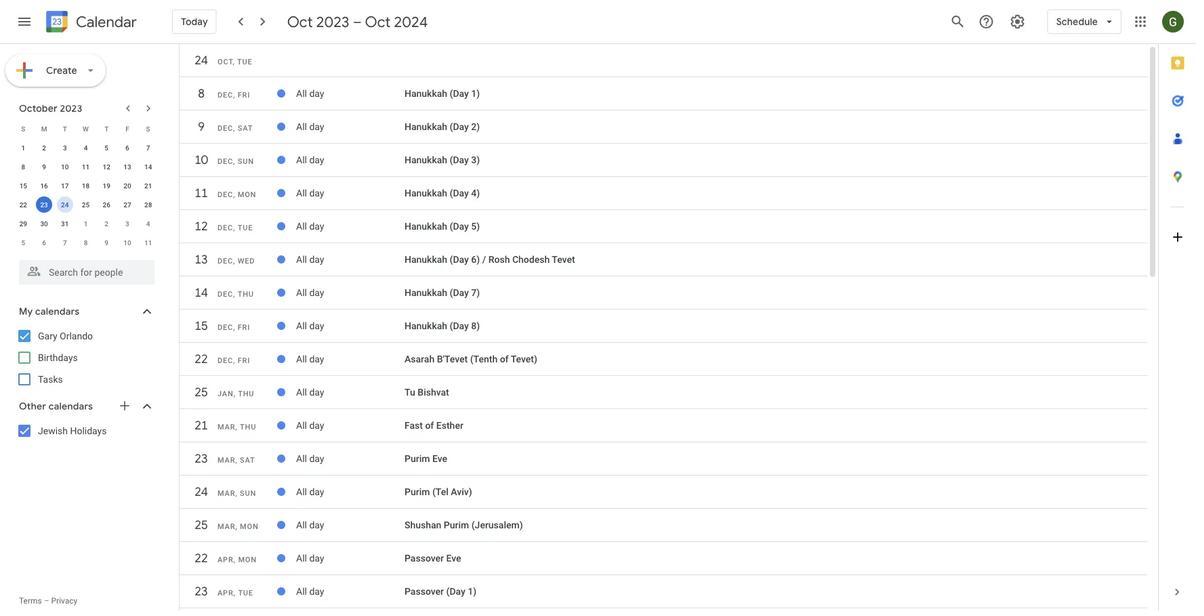 Task type: vqa. For each thing, say whether or not it's contained in the screenshot.


Task type: describe. For each thing, give the bounding box(es) containing it.
mar for 21
[[218, 423, 235, 431]]

chodesh
[[512, 254, 550, 265]]

mar , sun
[[218, 489, 256, 498]]

6)
[[471, 254, 480, 265]]

row containing 22
[[13, 195, 159, 214]]

f
[[126, 125, 129, 133]]

24 cell
[[55, 195, 75, 214]]

11 for "november 11" element
[[144, 239, 152, 247]]

15 link
[[189, 314, 214, 338]]

all day for asarah b'tevet (tenth of tevet)
[[296, 354, 324, 365]]

9 link
[[189, 115, 214, 139]]

november 11 element
[[140, 235, 156, 251]]

1 inside the november 1 element
[[84, 220, 88, 228]]

day for hanukkah (day 3)
[[309, 154, 324, 166]]

8)
[[471, 320, 480, 332]]

, for hanukkah (day 7)
[[233, 290, 235, 299]]

, for shushan purim (jerusalem)
[[235, 523, 238, 531]]

12 element
[[98, 159, 115, 175]]

my calendars list
[[3, 325, 168, 390]]

10 row
[[180, 148, 1148, 179]]

day for hanukkah (day 7)
[[309, 287, 324, 298]]

all day for passover (day 1)
[[296, 586, 324, 597]]

fri for 22
[[238, 357, 250, 365]]

fri for 15
[[238, 323, 250, 332]]

fri for 8
[[238, 91, 250, 99]]

all day for purim (tel aviv)
[[296, 487, 324, 498]]

14 for 14 "element"
[[144, 163, 152, 171]]

2 inside november 2 element
[[105, 220, 108, 228]]

1) for 8
[[471, 88, 480, 99]]

tu
[[405, 387, 415, 398]]

10 link
[[189, 148, 214, 172]]

1) for 23
[[468, 586, 477, 597]]

hanukkah for 15
[[405, 320, 447, 332]]

calendars for my calendars
[[35, 306, 80, 318]]

1 horizontal spatial 4
[[146, 220, 150, 228]]

all day cell for hanukkah (day 7)
[[296, 282, 405, 304]]

my calendars button
[[3, 301, 168, 323]]

row containing 15
[[13, 176, 159, 195]]

10 element
[[57, 159, 73, 175]]

18 element
[[78, 178, 94, 194]]

25 for shushan
[[194, 518, 207, 533]]

jewish holidays
[[38, 425, 107, 437]]

, for hanukkah (day 3)
[[233, 157, 235, 166]]

terms link
[[19, 597, 42, 606]]

2 25 row from the top
[[180, 513, 1148, 544]]

2 22 row from the top
[[180, 546, 1148, 578]]

1 vertical spatial –
[[44, 597, 49, 606]]

oct for oct 2023 – oct 2024
[[287, 12, 313, 31]]

passover (day 1)
[[405, 586, 477, 597]]

16 element
[[36, 178, 52, 194]]

31
[[61, 220, 69, 228]]

29 element
[[15, 216, 31, 232]]

day for fast of esther
[[309, 420, 324, 431]]

tu bishvat
[[405, 387, 449, 398]]

27 element
[[119, 197, 136, 213]]

23 cell
[[34, 195, 55, 214]]

rosh
[[489, 254, 510, 265]]

1 25 row from the top
[[180, 380, 1148, 412]]

tue for 12
[[238, 224, 253, 232]]

2 t from the left
[[105, 125, 109, 133]]

tevet
[[552, 254, 575, 265]]

13 element
[[119, 159, 136, 175]]

2023 for october
[[60, 102, 82, 115]]

october 2023
[[19, 102, 82, 115]]

dec for 10
[[218, 157, 233, 166]]

day for hanukkah (day 5)
[[309, 221, 324, 232]]

november 8 element
[[78, 235, 94, 251]]

31 element
[[57, 216, 73, 232]]

passover for 22
[[405, 553, 444, 564]]

all day cell for hanukkah (day 6) / rosh chodesh tevet
[[296, 249, 405, 270]]

privacy link
[[51, 597, 77, 606]]

28 element
[[140, 197, 156, 213]]

jan
[[218, 390, 234, 398]]

row containing 5
[[13, 233, 159, 252]]

hanukkah (day 2) button
[[405, 121, 480, 132]]

all day cell for hanukkah (day 1)
[[296, 83, 405, 104]]

17
[[61, 182, 69, 190]]

create
[[46, 64, 77, 77]]

dec for 22
[[218, 357, 233, 365]]

jan , thu
[[218, 390, 254, 398]]

dec , tue
[[218, 224, 253, 232]]

8 link
[[189, 81, 214, 106]]

, up dec , sat
[[233, 58, 235, 66]]

fast of esther button
[[405, 420, 464, 431]]

tevet)
[[511, 354, 538, 365]]

(day for 11
[[450, 188, 469, 199]]

dec , sat
[[218, 124, 253, 133]]

november 9 element
[[98, 235, 115, 251]]

passover (day 1) button
[[405, 586, 477, 597]]

20
[[124, 182, 131, 190]]

apr for 23
[[218, 589, 234, 598]]

0 horizontal spatial 6
[[42, 239, 46, 247]]

10 for november 10 element
[[124, 239, 131, 247]]

0 vertical spatial of
[[500, 354, 509, 365]]

13 for 13 element on the left of page
[[124, 163, 131, 171]]

day for hanukkah (day 1)
[[309, 88, 324, 99]]

all day cell for hanukkah (day 3)
[[296, 149, 405, 171]]

mar , mon
[[218, 523, 259, 531]]

november 7 element
[[57, 235, 73, 251]]

14 for 14 link
[[194, 285, 207, 301]]

purim (tel aviv) button
[[405, 487, 472, 498]]

m
[[41, 125, 47, 133]]

jewish
[[38, 425, 68, 437]]

mar , thu
[[218, 423, 256, 431]]

hanukkah (day 6) / rosh chodesh tevet
[[405, 254, 575, 265]]

holidays
[[70, 425, 107, 437]]

day for passover eve
[[309, 553, 324, 564]]

sat for 23
[[240, 456, 255, 465]]

other calendars button
[[3, 396, 168, 418]]

13 for 13 link
[[194, 252, 207, 267]]

apr , tue
[[218, 589, 253, 598]]

aviv)
[[451, 487, 472, 498]]

2 vertical spatial purim
[[444, 520, 469, 531]]

hanukkah (day 5) button
[[405, 221, 480, 232]]

26 element
[[98, 197, 115, 213]]

asarah
[[405, 354, 435, 365]]

15 for 15 link
[[194, 318, 207, 334]]

22 inside the 22 element
[[19, 201, 27, 209]]

5 inside 'element'
[[21, 239, 25, 247]]

23 for passover
[[194, 584, 207, 600]]

13 row
[[180, 247, 1148, 279]]

hanukkah (day 2)
[[405, 121, 480, 132]]

(day for 12
[[450, 221, 469, 232]]

21 link
[[189, 414, 214, 438]]

hanukkah (day 6) / rosh chodesh tevet button
[[405, 254, 575, 265]]

all for purim (tel aviv)
[[296, 487, 307, 498]]

schedule
[[1057, 16, 1098, 28]]

day for hanukkah (day 8)
[[309, 320, 324, 332]]

4)
[[471, 188, 480, 199]]

fast of esther
[[405, 420, 464, 431]]

mar for 25
[[218, 523, 235, 531]]

purim for 23
[[405, 453, 430, 465]]

tasks
[[38, 374, 63, 385]]

2023 for oct
[[316, 12, 350, 31]]

all day for hanukkah (day 4)
[[296, 188, 324, 199]]

17 element
[[57, 178, 73, 194]]

19 element
[[98, 178, 115, 194]]

hanukkah (day 7)
[[405, 287, 480, 298]]

of inside the '21' "row"
[[425, 420, 434, 431]]

hanukkah (day 5)
[[405, 221, 480, 232]]

30 element
[[36, 216, 52, 232]]

24 element
[[57, 197, 73, 213]]

row containing 29
[[13, 214, 159, 233]]

, for hanukkah (day 6) / rosh chodesh tevet
[[233, 257, 235, 265]]

shushan purim (jerusalem) button
[[405, 520, 523, 531]]

october 2023 grid
[[13, 119, 159, 252]]

1 22 row from the top
[[180, 347, 1148, 378]]

tue for 24
[[237, 58, 253, 66]]

all day cell for hanukkah (day 5)
[[296, 216, 405, 237]]

all for asarah b'tevet (tenth of tevet)
[[296, 354, 307, 365]]

november 2 element
[[98, 216, 115, 232]]

passover for 23
[[405, 586, 444, 597]]

dec for 12
[[218, 224, 233, 232]]

today
[[181, 16, 208, 28]]

create button
[[5, 54, 106, 87]]

all for hanukkah (day 5)
[[296, 221, 307, 232]]

13 link
[[189, 247, 214, 272]]

Search for people text field
[[27, 260, 146, 285]]

0 vertical spatial 1
[[21, 144, 25, 152]]

bishvat
[[418, 387, 449, 398]]

27
[[124, 201, 131, 209]]

hanukkah (day 1) button
[[405, 88, 480, 99]]

(day for 8
[[450, 88, 469, 99]]

gary orlando
[[38, 330, 93, 342]]

sat for 9
[[238, 124, 253, 133]]

schedule button
[[1048, 5, 1122, 38]]

12 row
[[180, 214, 1148, 245]]

all day cell for purim (tel aviv)
[[296, 481, 405, 503]]

shushan purim (jerusalem)
[[405, 520, 523, 531]]

mon for 11
[[238, 190, 256, 199]]

all for fast of esther
[[296, 420, 307, 431]]

hanukkah (day 7) button
[[405, 287, 480, 298]]

0 horizontal spatial 8
[[21, 163, 25, 171]]

11 element
[[78, 159, 94, 175]]

all for hanukkah (day 1)
[[296, 88, 307, 99]]

dec , mon
[[218, 190, 256, 199]]

all day cell for passover (day 1)
[[296, 581, 405, 603]]

row group containing 1
[[13, 138, 159, 252]]

all day for hanukkah (day 1)
[[296, 88, 324, 99]]

24 for mar
[[194, 484, 207, 500]]

privacy
[[51, 597, 77, 606]]

all day for hanukkah (day 7)
[[296, 287, 324, 298]]

14 row
[[180, 281, 1148, 312]]

all for passover (day 1)
[[296, 586, 307, 597]]

24 inside 24 "element"
[[61, 201, 69, 209]]

1 horizontal spatial –
[[353, 12, 362, 31]]

12 link
[[189, 214, 214, 239]]

day for tu bishvat
[[309, 387, 324, 398]]

21 for 21 element
[[144, 182, 152, 190]]

22 element
[[15, 197, 31, 213]]

1 23 row from the top
[[180, 447, 1148, 478]]

1 s from the left
[[21, 125, 25, 133]]

apr , mon
[[218, 556, 257, 564]]

hanukkah (day 4) button
[[405, 188, 480, 199]]

25 inside row group
[[82, 201, 90, 209]]

1 horizontal spatial 6
[[125, 144, 129, 152]]

purim eve button
[[405, 453, 447, 465]]

terms – privacy
[[19, 597, 77, 606]]

november 10 element
[[119, 235, 136, 251]]

2024
[[394, 12, 428, 31]]

dec for 8
[[218, 91, 233, 99]]

all for hanukkah (day 4)
[[296, 188, 307, 199]]

eve for 23
[[432, 453, 447, 465]]

, for hanukkah (day 1)
[[233, 91, 235, 99]]

15 row
[[180, 314, 1148, 345]]

dec , sun
[[218, 157, 254, 166]]



Task type: locate. For each thing, give the bounding box(es) containing it.
(day down passover eve button
[[446, 586, 466, 597]]

1 vertical spatial 7
[[63, 239, 67, 247]]

13 inside row group
[[124, 163, 131, 171]]

0 horizontal spatial –
[[44, 597, 49, 606]]

5 all day cell from the top
[[296, 216, 405, 237]]

purim inside 24 'row'
[[405, 487, 430, 498]]

23 for purim
[[194, 451, 207, 467]]

, right 10 link
[[233, 157, 235, 166]]

2 all from the top
[[296, 121, 307, 132]]

15 day from the top
[[309, 553, 324, 564]]

11 down november 4 element
[[144, 239, 152, 247]]

0 vertical spatial 2023
[[316, 12, 350, 31]]

3 all day from the top
[[296, 154, 324, 166]]

calendars up jewish holidays
[[49, 401, 93, 413]]

orlando
[[60, 330, 93, 342]]

all day cell
[[296, 83, 405, 104], [296, 116, 405, 138], [296, 149, 405, 171], [296, 182, 405, 204], [296, 216, 405, 237], [296, 249, 405, 270], [296, 282, 405, 304], [296, 315, 405, 337], [296, 348, 405, 370], [296, 382, 405, 403], [296, 415, 405, 437], [296, 448, 405, 470], [296, 481, 405, 503], [296, 515, 405, 536], [296, 548, 405, 569], [296, 581, 405, 603]]

2 horizontal spatial 11
[[194, 185, 207, 201]]

0 vertical spatial 5
[[105, 144, 108, 152]]

t right m
[[63, 125, 67, 133]]

november 6 element
[[36, 235, 52, 251]]

mon for 25
[[240, 523, 259, 531]]

3 day from the top
[[309, 154, 324, 166]]

1 dec from the top
[[218, 91, 233, 99]]

7 all day cell from the top
[[296, 282, 405, 304]]

, inside the '21' "row"
[[235, 423, 238, 431]]

day for purim (tel aviv)
[[309, 487, 324, 498]]

shushan
[[405, 520, 442, 531]]

1) up 2)
[[471, 88, 480, 99]]

8 all day from the top
[[296, 320, 324, 332]]

esther
[[436, 420, 464, 431]]

2 vertical spatial 8
[[84, 239, 88, 247]]

w
[[83, 125, 89, 133]]

hanukkah (day 8)
[[405, 320, 480, 332]]

0 vertical spatial 14
[[144, 163, 152, 171]]

1 horizontal spatial 1
[[84, 220, 88, 228]]

23 up 30
[[40, 201, 48, 209]]

3 hanukkah from the top
[[405, 154, 447, 166]]

24 for oct
[[194, 53, 207, 68]]

, up apr , tue
[[234, 556, 236, 564]]

, for passover (day 1)
[[234, 589, 236, 598]]

8
[[197, 86, 204, 101], [21, 163, 25, 171], [84, 239, 88, 247]]

0 vertical spatial calendars
[[35, 306, 80, 318]]

10 for '10' element
[[61, 163, 69, 171]]

passover eve button
[[405, 553, 461, 564]]

thu for 21
[[240, 423, 256, 431]]

2 fri from the top
[[238, 323, 250, 332]]

sat down mar , thu
[[240, 456, 255, 465]]

14 day from the top
[[309, 520, 324, 531]]

9 for 9 link
[[197, 119, 204, 135]]

25
[[82, 201, 90, 209], [194, 385, 207, 400], [194, 518, 207, 533]]

12 inside row
[[194, 219, 207, 234]]

all day inside 11 row
[[296, 188, 324, 199]]

row
[[13, 119, 159, 138], [13, 138, 159, 157], [13, 157, 159, 176], [13, 176, 159, 195], [13, 195, 159, 214], [13, 214, 159, 233], [13, 233, 159, 252]]

0 vertical spatial 25
[[82, 201, 90, 209]]

row up 11 element
[[13, 119, 159, 138]]

22 link down 15 link
[[189, 347, 214, 372]]

all day cell inside 15 row
[[296, 315, 405, 337]]

mar for 24
[[218, 489, 235, 498]]

all for hanukkah (day 6) / rosh chodesh tevet
[[296, 254, 307, 265]]

5 day from the top
[[309, 221, 324, 232]]

1 vertical spatial sat
[[240, 456, 255, 465]]

12
[[103, 163, 110, 171], [194, 219, 207, 234]]

mar inside 24 'row'
[[218, 489, 235, 498]]

settings menu image
[[1010, 14, 1026, 30]]

25 link
[[189, 380, 214, 405], [189, 513, 214, 538]]

2 all day cell from the top
[[296, 116, 405, 138]]

1 vertical spatial 2
[[105, 220, 108, 228]]

30
[[40, 220, 48, 228]]

, up "mar , sun"
[[235, 456, 238, 465]]

day for shushan purim (jerusalem)
[[309, 520, 324, 531]]

(day inside 14 row
[[450, 287, 469, 298]]

3 down 27 element
[[125, 220, 129, 228]]

tue down apr , mon
[[238, 589, 253, 598]]

24 link up the 8 link on the left top
[[189, 48, 214, 73]]

(day for 14
[[450, 287, 469, 298]]

2 row from the top
[[13, 138, 159, 157]]

calendar element
[[43, 8, 137, 38]]

november 4 element
[[140, 216, 156, 232]]

, inside 12 row
[[233, 224, 235, 232]]

, left wed
[[233, 257, 235, 265]]

1 horizontal spatial 15
[[194, 318, 207, 334]]

oct for oct , tue
[[218, 58, 233, 66]]

23 link for purim
[[189, 447, 214, 471]]

all
[[296, 88, 307, 99], [296, 121, 307, 132], [296, 154, 307, 166], [296, 188, 307, 199], [296, 221, 307, 232], [296, 254, 307, 265], [296, 287, 307, 298], [296, 320, 307, 332], [296, 354, 307, 365], [296, 387, 307, 398], [296, 420, 307, 431], [296, 453, 307, 465], [296, 487, 307, 498], [296, 520, 307, 531], [296, 553, 307, 564], [296, 586, 307, 597]]

thu right jan
[[238, 390, 254, 398]]

23 row
[[180, 447, 1148, 478], [180, 580, 1148, 611]]

calendars for other calendars
[[49, 401, 93, 413]]

all for hanukkah (day 2)
[[296, 121, 307, 132]]

22 row
[[180, 347, 1148, 378], [180, 546, 1148, 578]]

calendars up gary orlando
[[35, 306, 80, 318]]

0 vertical spatial 4
[[84, 144, 88, 152]]

sat
[[238, 124, 253, 133], [240, 456, 255, 465]]

9 dec from the top
[[218, 357, 233, 365]]

day for purim eve
[[309, 453, 324, 465]]

6 all day from the top
[[296, 254, 324, 265]]

9 all day cell from the top
[[296, 348, 405, 370]]

, up the jan , thu
[[233, 357, 235, 365]]

23 link down 21 link
[[189, 447, 214, 471]]

2 vertical spatial 9
[[105, 239, 108, 247]]

2
[[42, 144, 46, 152], [105, 220, 108, 228]]

dec , fri right the 8 link on the left top
[[218, 91, 250, 99]]

0 vertical spatial 23
[[40, 201, 48, 209]]

5 dec from the top
[[218, 224, 233, 232]]

calendars inside dropdown button
[[49, 401, 93, 413]]

0 vertical spatial –
[[353, 12, 362, 31]]

6 all day cell from the top
[[296, 249, 405, 270]]

22 row down 24 'row' on the bottom
[[180, 546, 1148, 578]]

1 all day cell from the top
[[296, 83, 405, 104]]

9 for november 9 element
[[105, 239, 108, 247]]

dec , fri inside 22 row
[[218, 357, 250, 365]]

6 down the 30 element
[[42, 239, 46, 247]]

23, today element
[[36, 197, 52, 213]]

november 1 element
[[78, 216, 94, 232]]

all day cell for passover eve
[[296, 548, 405, 569]]

, inside 13 row
[[233, 257, 235, 265]]

row containing 1
[[13, 138, 159, 157]]

(day left 7)
[[450, 287, 469, 298]]

sun
[[238, 157, 254, 166], [240, 489, 256, 498]]

purim down 'fast'
[[405, 453, 430, 465]]

0 horizontal spatial 3
[[63, 144, 67, 152]]

grid
[[180, 44, 1148, 611]]

purim eve
[[405, 453, 447, 465]]

all day inside 10 "row"
[[296, 154, 324, 166]]

birthdays
[[38, 352, 78, 363]]

11 all from the top
[[296, 420, 307, 431]]

10 up 11 link
[[194, 152, 207, 168]]

2 vertical spatial mon
[[238, 556, 257, 564]]

0 horizontal spatial oct
[[218, 58, 233, 66]]

day for asarah b'tevet (tenth of tevet)
[[309, 354, 324, 365]]

all for purim eve
[[296, 453, 307, 465]]

dec inside 9 row
[[218, 124, 233, 133]]

5 all from the top
[[296, 221, 307, 232]]

sun inside 10 "row"
[[238, 157, 254, 166]]

1 horizontal spatial 7
[[146, 144, 150, 152]]

1 vertical spatial 15
[[194, 318, 207, 334]]

apr inside 23 row
[[218, 589, 234, 598]]

3)
[[471, 154, 480, 166]]

wed
[[238, 257, 255, 265]]

22 row down 15 row
[[180, 347, 1148, 378]]

(day for 23
[[446, 586, 466, 597]]

2 day from the top
[[309, 121, 324, 132]]

thu inside the '21' "row"
[[240, 423, 256, 431]]

0 horizontal spatial 15
[[19, 182, 27, 190]]

20 element
[[119, 178, 136, 194]]

s left m
[[21, 125, 25, 133]]

15 inside row group
[[19, 182, 27, 190]]

calendar
[[76, 13, 137, 32]]

2 s from the left
[[146, 125, 150, 133]]

0 horizontal spatial 1
[[21, 144, 25, 152]]

4 all day cell from the top
[[296, 182, 405, 204]]

22 link left apr , mon
[[189, 546, 214, 571]]

fri
[[238, 91, 250, 99], [238, 323, 250, 332], [238, 357, 250, 365]]

sun up "mar , mon"
[[240, 489, 256, 498]]

2 vertical spatial 11
[[144, 239, 152, 247]]

dec , wed
[[218, 257, 255, 265]]

7 hanukkah from the top
[[405, 287, 447, 298]]

28
[[144, 201, 152, 209]]

purim left (tel on the bottom left of page
[[405, 487, 430, 498]]

day inside "8" row
[[309, 88, 324, 99]]

14 up 15 link
[[194, 285, 207, 301]]

1 horizontal spatial 10
[[124, 239, 131, 247]]

dec , fri inside 15 row
[[218, 323, 250, 332]]

dec for 15
[[218, 323, 233, 332]]

all day cell inside 14 row
[[296, 282, 405, 304]]

14 element
[[140, 159, 156, 175]]

purim for 24
[[405, 487, 430, 498]]

22 for passover
[[194, 551, 207, 566]]

2 apr from the top
[[218, 589, 234, 598]]

other
[[19, 401, 46, 413]]

1)
[[471, 88, 480, 99], [468, 586, 477, 597]]

all day inside 24 'row'
[[296, 487, 324, 498]]

dec inside 12 row
[[218, 224, 233, 232]]

passover down passover eve button
[[405, 586, 444, 597]]

passover inside 23 row
[[405, 586, 444, 597]]

hanukkah inside 13 row
[[405, 254, 447, 265]]

10 up 17
[[61, 163, 69, 171]]

0 vertical spatial apr
[[218, 556, 234, 564]]

25 row down 24 'row' on the bottom
[[180, 513, 1148, 544]]

day inside the '21' "row"
[[309, 420, 324, 431]]

hanukkah (day 8) button
[[405, 320, 480, 332]]

apr down apr , mon
[[218, 589, 234, 598]]

1 all from the top
[[296, 88, 307, 99]]

16 day from the top
[[309, 586, 324, 597]]

23
[[40, 201, 48, 209], [194, 451, 207, 467], [194, 584, 207, 600]]

1 vertical spatial tue
[[238, 224, 253, 232]]

1 vertical spatial 23 row
[[180, 580, 1148, 611]]

row group
[[13, 138, 159, 252]]

, for tu bishvat
[[234, 390, 236, 398]]

1 horizontal spatial 21
[[194, 418, 207, 434]]

1 vertical spatial 9
[[42, 163, 46, 171]]

asarah b'tevet (tenth of tevet) button
[[405, 354, 538, 365]]

1 vertical spatial 25 link
[[189, 513, 214, 538]]

mar , sat
[[218, 456, 255, 465]]

day inside 13 row
[[309, 254, 324, 265]]

purim
[[405, 453, 430, 465], [405, 487, 430, 498], [444, 520, 469, 531]]

24 row
[[180, 480, 1148, 511]]

main drawer image
[[16, 14, 33, 30]]

1 vertical spatial 8
[[21, 163, 25, 171]]

, down mar , sat on the left bottom
[[235, 489, 238, 498]]

2 22 link from the top
[[189, 546, 214, 571]]

fri inside 15 row
[[238, 323, 250, 332]]

all day for hanukkah (day 2)
[[296, 121, 324, 132]]

, for hanukkah (day 5)
[[233, 224, 235, 232]]

all inside 13 row
[[296, 254, 307, 265]]

my calendars
[[19, 306, 80, 318]]

25 row up the '21' "row"
[[180, 380, 1148, 412]]

– right terms 'link'
[[44, 597, 49, 606]]

all for passover eve
[[296, 553, 307, 564]]

hanukkah (day 4)
[[405, 188, 480, 199]]

3 all from the top
[[296, 154, 307, 166]]

23 inside cell
[[40, 201, 48, 209]]

mar right 21 link
[[218, 423, 235, 431]]

1 apr from the top
[[218, 556, 234, 564]]

10 all day from the top
[[296, 387, 324, 398]]

3
[[63, 144, 67, 152], [125, 220, 129, 228]]

mar down "mar , sun"
[[218, 523, 235, 531]]

10 inside november 10 element
[[124, 239, 131, 247]]

fri up the jan , thu
[[238, 357, 250, 365]]

asarah b'tevet (tenth of tevet)
[[405, 354, 538, 365]]

dec , fri up the jan , thu
[[218, 357, 250, 365]]

(day left 5)
[[450, 221, 469, 232]]

15 all day from the top
[[296, 553, 324, 564]]

, inside 11 row
[[233, 190, 235, 199]]

all day inside "8" row
[[296, 88, 324, 99]]

dec inside "8" row
[[218, 91, 233, 99]]

25 row
[[180, 380, 1148, 412], [180, 513, 1148, 544]]

hanukkah (day 1)
[[405, 88, 480, 99]]

other calendars
[[19, 401, 93, 413]]

, for fast of esther
[[235, 423, 238, 431]]

2 horizontal spatial oct
[[365, 12, 391, 31]]

all day for hanukkah (day 3)
[[296, 154, 324, 166]]

dec , thu
[[218, 290, 254, 299]]

10 all day cell from the top
[[296, 382, 405, 403]]

hanukkah inside "8" row
[[405, 88, 447, 99]]

, right 14 link
[[233, 290, 235, 299]]

passover eve
[[405, 553, 461, 564]]

all day cell for purim eve
[[296, 448, 405, 470]]

0 vertical spatial 12
[[103, 163, 110, 171]]

sat inside 23 row
[[240, 456, 255, 465]]

21 for 21 link
[[194, 418, 207, 434]]

row down the november 1 element
[[13, 233, 159, 252]]

25 left jan
[[194, 385, 207, 400]]

thu for 14
[[238, 290, 254, 299]]

10 for 10 link
[[194, 152, 207, 168]]

thu inside 14 row
[[238, 290, 254, 299]]

0 vertical spatial sun
[[238, 157, 254, 166]]

b'tevet
[[437, 354, 468, 365]]

4 up 11 element
[[84, 144, 88, 152]]

0 vertical spatial sat
[[238, 124, 253, 133]]

(day left 8)
[[450, 320, 469, 332]]

, down apr , mon
[[234, 589, 236, 598]]

1 vertical spatial 23
[[194, 451, 207, 467]]

1 vertical spatial 1)
[[468, 586, 477, 597]]

tu bishvat button
[[405, 387, 449, 398]]

, for hanukkah (day 4)
[[233, 190, 235, 199]]

0 vertical spatial passover
[[405, 553, 444, 564]]

1 horizontal spatial 2
[[105, 220, 108, 228]]

24 link
[[189, 48, 214, 73], [189, 480, 214, 504]]

1 vertical spatial 13
[[194, 252, 207, 267]]

1 vertical spatial 22 row
[[180, 546, 1148, 578]]

1 vertical spatial 23 link
[[189, 580, 214, 604]]

0 vertical spatial mon
[[238, 190, 256, 199]]

2 dec , fri from the top
[[218, 323, 250, 332]]

, for purim (tel aviv)
[[235, 489, 238, 498]]

6 day from the top
[[309, 254, 324, 265]]

1 horizontal spatial 14
[[194, 285, 207, 301]]

0 vertical spatial 3
[[63, 144, 67, 152]]

1 row from the top
[[13, 119, 159, 138]]

mon up apr , mon
[[240, 523, 259, 531]]

21
[[144, 182, 152, 190], [194, 418, 207, 434]]

all for hanukkah (day 8)
[[296, 320, 307, 332]]

11
[[82, 163, 90, 171], [194, 185, 207, 201], [144, 239, 152, 247]]

8 all from the top
[[296, 320, 307, 332]]

, inside 14 row
[[233, 290, 235, 299]]

all day inside 12 row
[[296, 221, 324, 232]]

10 inside 10 link
[[194, 152, 207, 168]]

22 link for asarah
[[189, 347, 214, 372]]

1 horizontal spatial s
[[146, 125, 150, 133]]

0 horizontal spatial 2023
[[60, 102, 82, 115]]

0 vertical spatial purim
[[405, 453, 430, 465]]

4 dec from the top
[[218, 190, 233, 199]]

13 day from the top
[[309, 487, 324, 498]]

fri inside "8" row
[[238, 91, 250, 99]]

tue inside 23 row
[[238, 589, 253, 598]]

7)
[[471, 287, 480, 298]]

all inside 9 row
[[296, 121, 307, 132]]

1 t from the left
[[63, 125, 67, 133]]

7 dec from the top
[[218, 290, 233, 299]]

day inside 14 row
[[309, 287, 324, 298]]

0 vertical spatial 9
[[197, 119, 204, 135]]

4 all day from the top
[[296, 188, 324, 199]]

7 all from the top
[[296, 287, 307, 298]]

24 link left "mar , sun"
[[189, 480, 214, 504]]

22
[[19, 201, 27, 209], [194, 352, 207, 367], [194, 551, 207, 566]]

all inside the '21' "row"
[[296, 420, 307, 431]]

21 element
[[140, 178, 156, 194]]

(day inside 11 row
[[450, 188, 469, 199]]

day inside 11 row
[[309, 188, 324, 199]]

(day left 2)
[[450, 121, 469, 132]]

tab list
[[1159, 44, 1197, 574]]

calendars
[[35, 306, 80, 318], [49, 401, 93, 413]]

9 row
[[180, 115, 1148, 146]]

0 vertical spatial 2
[[42, 144, 46, 152]]

8 all day cell from the top
[[296, 315, 405, 337]]

1 horizontal spatial 11
[[144, 239, 152, 247]]

15
[[19, 182, 27, 190], [194, 318, 207, 334]]

11 all day from the top
[[296, 420, 324, 431]]

tue inside 12 row
[[238, 224, 253, 232]]

1 vertical spatial apr
[[218, 589, 234, 598]]

16 all day cell from the top
[[296, 581, 405, 603]]

hanukkah down hanukkah (day 4)
[[405, 221, 447, 232]]

apr
[[218, 556, 234, 564], [218, 589, 234, 598]]

all day inside the '21' "row"
[[296, 420, 324, 431]]

all day cell inside "8" row
[[296, 83, 405, 104]]

25 link left "mar , mon"
[[189, 513, 214, 538]]

1 25 link from the top
[[189, 380, 214, 405]]

fast
[[405, 420, 423, 431]]

(day for 9
[[450, 121, 469, 132]]

3 inside november 3 element
[[125, 220, 129, 228]]

3 fri from the top
[[238, 357, 250, 365]]

all for tu bishvat
[[296, 387, 307, 398]]

21 inside "row"
[[194, 418, 207, 434]]

11 row
[[180, 181, 1148, 212]]

eve for 22
[[446, 553, 461, 564]]

3 row from the top
[[13, 157, 159, 176]]

hanukkah up asarah
[[405, 320, 447, 332]]

21 row
[[180, 414, 1148, 445]]

None search field
[[0, 255, 168, 285]]

november 5 element
[[15, 235, 31, 251]]

all day cell for tu bishvat
[[296, 382, 405, 403]]

support image
[[979, 14, 995, 30]]

(day inside 13 row
[[450, 254, 469, 265]]

mar up "mar , sun"
[[218, 456, 235, 465]]

13 all day from the top
[[296, 487, 324, 498]]

3 dec , fri from the top
[[218, 357, 250, 365]]

apr for 22
[[218, 556, 234, 564]]

21 left mar , thu
[[194, 418, 207, 434]]

24 link inside 'row'
[[189, 480, 214, 504]]

11 all day cell from the top
[[296, 415, 405, 437]]

8 down the november 1 element
[[84, 239, 88, 247]]

4 hanukkah from the top
[[405, 188, 447, 199]]

6
[[125, 144, 129, 152], [42, 239, 46, 247]]

(jerusalem)
[[472, 520, 523, 531]]

eve
[[432, 453, 447, 465], [446, 553, 461, 564]]

25 link for tu
[[189, 380, 214, 405]]

row up 18 element at the top of the page
[[13, 157, 159, 176]]

2)
[[471, 121, 480, 132]]

mar inside 23 row
[[218, 456, 235, 465]]

5
[[105, 144, 108, 152], [21, 239, 25, 247]]

1 horizontal spatial 2023
[[316, 12, 350, 31]]

sat inside 9 row
[[238, 124, 253, 133]]

3 up '10' element
[[63, 144, 67, 152]]

all inside 10 "row"
[[296, 154, 307, 166]]

1 vertical spatial passover
[[405, 586, 444, 597]]

2 vertical spatial 23
[[194, 584, 207, 600]]

all day inside 13 row
[[296, 254, 324, 265]]

thu up mar , sat on the left bottom
[[240, 423, 256, 431]]

0 horizontal spatial t
[[63, 125, 67, 133]]

2 vertical spatial fri
[[238, 357, 250, 365]]

t left f
[[105, 125, 109, 133]]

2 hanukkah from the top
[[405, 121, 447, 132]]

25 down 18
[[82, 201, 90, 209]]

all day for hanukkah (day 6) / rosh chodesh tevet
[[296, 254, 324, 265]]

4 up "november 11" element
[[146, 220, 150, 228]]

0 vertical spatial 8
[[197, 86, 204, 101]]

11 day from the top
[[309, 420, 324, 431]]

2 vertical spatial 22
[[194, 551, 207, 566]]

1 vertical spatial 22
[[194, 352, 207, 367]]

24 inside 24 'row'
[[194, 484, 207, 500]]

1 vertical spatial 21
[[194, 418, 207, 434]]

all for hanukkah (day 3)
[[296, 154, 307, 166]]

0 vertical spatial dec , fri
[[218, 91, 250, 99]]

1 mar from the top
[[218, 423, 235, 431]]

hanukkah for 14
[[405, 287, 447, 298]]

0 vertical spatial 24 link
[[189, 48, 214, 73]]

(day inside "8" row
[[450, 88, 469, 99]]

all inside "8" row
[[296, 88, 307, 99]]

25 element
[[78, 197, 94, 213]]

5)
[[471, 221, 480, 232]]

2 horizontal spatial 9
[[197, 119, 204, 135]]

hanukkah inside 12 row
[[405, 221, 447, 232]]

1 horizontal spatial 3
[[125, 220, 129, 228]]

23 left apr , tue
[[194, 584, 207, 600]]

1 23 link from the top
[[189, 447, 214, 471]]

all inside 24 'row'
[[296, 487, 307, 498]]

1) inside "8" row
[[471, 88, 480, 99]]

1 vertical spatial calendars
[[49, 401, 93, 413]]

2023
[[316, 12, 350, 31], [60, 102, 82, 115]]

2 vertical spatial dec , fri
[[218, 357, 250, 365]]

hanukkah inside 10 "row"
[[405, 154, 447, 166]]

day inside 24 'row'
[[309, 487, 324, 498]]

grid containing 24
[[180, 44, 1148, 611]]

oct , tue
[[218, 58, 253, 66]]

dec right the 8 link on the left top
[[218, 91, 233, 99]]

12 all day cell from the top
[[296, 448, 405, 470]]

(day for 13
[[450, 254, 469, 265]]

1 vertical spatial 2023
[[60, 102, 82, 115]]

all day cell for hanukkah (day 4)
[[296, 182, 405, 204]]

23 down 21 link
[[194, 451, 207, 467]]

22 link
[[189, 347, 214, 372], [189, 546, 214, 571]]

1 22 link from the top
[[189, 347, 214, 372]]

1 passover from the top
[[405, 553, 444, 564]]

15 all from the top
[[296, 553, 307, 564]]

4 mar from the top
[[218, 523, 235, 531]]

25 link for shushan
[[189, 513, 214, 538]]

2 23 link from the top
[[189, 580, 214, 604]]

fri down dec , thu
[[238, 323, 250, 332]]

3 all day cell from the top
[[296, 149, 405, 171]]

16
[[40, 182, 48, 190]]

9 down november 2 element
[[105, 239, 108, 247]]

day inside 12 row
[[309, 221, 324, 232]]

sun for 24
[[240, 489, 256, 498]]

6 hanukkah from the top
[[405, 254, 447, 265]]

dec , fri inside "8" row
[[218, 91, 250, 99]]

13 all day cell from the top
[[296, 481, 405, 503]]

all inside 12 row
[[296, 221, 307, 232]]

1 vertical spatial fri
[[238, 323, 250, 332]]

2 down m
[[42, 144, 46, 152]]

1 all day from the top
[[296, 88, 324, 99]]

(day inside 12 row
[[450, 221, 469, 232]]

purim (tel aviv)
[[405, 487, 472, 498]]

1 dec , fri from the top
[[218, 91, 250, 99]]

1 horizontal spatial 8
[[84, 239, 88, 247]]

24 left "mar , sun"
[[194, 484, 207, 500]]

all day cell for asarah b'tevet (tenth of tevet)
[[296, 348, 405, 370]]

12 up 13 link
[[194, 219, 207, 234]]

all day for hanukkah (day 8)
[[296, 320, 324, 332]]

8 hanukkah from the top
[[405, 320, 447, 332]]

2 25 link from the top
[[189, 513, 214, 538]]

purim inside 23 row
[[405, 453, 430, 465]]

, inside 15 row
[[233, 323, 235, 332]]

0 vertical spatial 22 row
[[180, 347, 1148, 378]]

6 row from the top
[[13, 214, 159, 233]]

purim right shushan
[[444, 520, 469, 531]]

dec for 13
[[218, 257, 233, 265]]

0 horizontal spatial 11
[[82, 163, 90, 171]]

(day for 10
[[450, 154, 469, 166]]

12 all from the top
[[296, 453, 307, 465]]

row containing s
[[13, 119, 159, 138]]

15 all day cell from the top
[[296, 548, 405, 569]]

2 passover from the top
[[405, 586, 444, 597]]

, inside "8" row
[[233, 91, 235, 99]]

day
[[309, 88, 324, 99], [309, 121, 324, 132], [309, 154, 324, 166], [309, 188, 324, 199], [309, 221, 324, 232], [309, 254, 324, 265], [309, 287, 324, 298], [309, 320, 324, 332], [309, 354, 324, 365], [309, 387, 324, 398], [309, 420, 324, 431], [309, 453, 324, 465], [309, 487, 324, 498], [309, 520, 324, 531], [309, 553, 324, 564], [309, 586, 324, 597]]

(day inside 10 "row"
[[450, 154, 469, 166]]

dec , fri for 8
[[218, 91, 250, 99]]

dec
[[218, 91, 233, 99], [218, 124, 233, 133], [218, 157, 233, 166], [218, 190, 233, 199], [218, 224, 233, 232], [218, 257, 233, 265], [218, 290, 233, 299], [218, 323, 233, 332], [218, 357, 233, 365]]

15 up the 22 element
[[19, 182, 27, 190]]

0 vertical spatial 1)
[[471, 88, 480, 99]]

13 up 14 link
[[194, 252, 207, 267]]

21 inside row group
[[144, 182, 152, 190]]

dec for 11
[[218, 190, 233, 199]]

all day cell inside 11 row
[[296, 182, 405, 204]]

1 vertical spatial 1
[[84, 220, 88, 228]]

dec left wed
[[218, 257, 233, 265]]

0 horizontal spatial 7
[[63, 239, 67, 247]]

16 all day from the top
[[296, 586, 324, 597]]

all day cell for hanukkah (day 8)
[[296, 315, 405, 337]]

all day inside 9 row
[[296, 121, 324, 132]]

8 day from the top
[[309, 320, 324, 332]]

13
[[124, 163, 131, 171], [194, 252, 207, 267]]

1 vertical spatial of
[[425, 420, 434, 431]]

29
[[19, 220, 27, 228]]

0 vertical spatial fri
[[238, 91, 250, 99]]

0 vertical spatial eve
[[432, 453, 447, 465]]

, right "12" link
[[233, 224, 235, 232]]

tue up dec , sat
[[237, 58, 253, 66]]

8 for november 8 element
[[84, 239, 88, 247]]

16 all from the top
[[296, 586, 307, 597]]

, for hanukkah (day 2)
[[233, 124, 235, 133]]

day for passover (day 1)
[[309, 586, 324, 597]]

all day cell inside 9 row
[[296, 116, 405, 138]]

1 vertical spatial 24
[[61, 201, 69, 209]]

terms
[[19, 597, 42, 606]]

0 horizontal spatial of
[[425, 420, 434, 431]]

dec right 11 link
[[218, 190, 233, 199]]

2 23 row from the top
[[180, 580, 1148, 611]]

24 up the 8 link on the left top
[[194, 53, 207, 68]]

day for hanukkah (day 2)
[[309, 121, 324, 132]]

12 for "12" link
[[194, 219, 207, 234]]

all day cell for shushan purim (jerusalem)
[[296, 515, 405, 536]]

all for hanukkah (day 7)
[[296, 287, 307, 298]]

mon for 22
[[238, 556, 257, 564]]

8 row
[[180, 81, 1148, 113]]

1 up 15 element
[[21, 144, 25, 152]]

apr up apr , tue
[[218, 556, 234, 564]]

hanukkah down hanukkah (day 2) button
[[405, 154, 447, 166]]

0 vertical spatial 7
[[146, 144, 150, 152]]

12 inside row group
[[103, 163, 110, 171]]

, inside 9 row
[[233, 124, 235, 133]]

mar inside the '21' "row"
[[218, 423, 235, 431]]

dec for 14
[[218, 290, 233, 299]]

25 for tu
[[194, 385, 207, 400]]

1 vertical spatial 25 row
[[180, 513, 1148, 544]]

1 vertical spatial 4
[[146, 220, 150, 228]]

dec right 9 link
[[218, 124, 233, 133]]

day inside 15 row
[[309, 320, 324, 332]]

9 all from the top
[[296, 354, 307, 365]]

24 link for mar
[[189, 480, 214, 504]]

calendar heading
[[73, 13, 137, 32]]

23 link for passover
[[189, 580, 214, 604]]

dec right 10 link
[[218, 157, 233, 166]]

14
[[144, 163, 152, 171], [194, 285, 207, 301]]

dec inside 15 row
[[218, 323, 233, 332]]

1 fri from the top
[[238, 91, 250, 99]]

0 vertical spatial thu
[[238, 290, 254, 299]]

– left 2024
[[353, 12, 362, 31]]

9 day from the top
[[309, 354, 324, 365]]

of left tevet)
[[500, 354, 509, 365]]

add other calendars image
[[118, 399, 132, 413]]

row containing 8
[[13, 157, 159, 176]]

9 inside november 9 element
[[105, 239, 108, 247]]

11 link
[[189, 181, 214, 205]]

october
[[19, 102, 58, 115]]

dec , fri
[[218, 91, 250, 99], [218, 323, 250, 332], [218, 357, 250, 365]]

0 horizontal spatial 4
[[84, 144, 88, 152]]

2 dec from the top
[[218, 124, 233, 133]]

18
[[82, 182, 90, 190]]

november 3 element
[[119, 216, 136, 232]]

(day left 3)
[[450, 154, 469, 166]]

10 day from the top
[[309, 387, 324, 398]]

sat up dec , sun on the left top of page
[[238, 124, 253, 133]]

0 horizontal spatial 2
[[42, 144, 46, 152]]

4 row from the top
[[13, 176, 159, 195]]

tue
[[237, 58, 253, 66], [238, 224, 253, 232], [238, 589, 253, 598]]

2 vertical spatial tue
[[238, 589, 253, 598]]

7 day from the top
[[309, 287, 324, 298]]

14 inside "element"
[[144, 163, 152, 171]]

s
[[21, 125, 25, 133], [146, 125, 150, 133]]

day for hanukkah (day 4)
[[309, 188, 324, 199]]

row up 25 element
[[13, 176, 159, 195]]

0 horizontal spatial 9
[[42, 163, 46, 171]]

tue up wed
[[238, 224, 253, 232]]

11 down 10 link
[[194, 185, 207, 201]]

4 all from the top
[[296, 188, 307, 199]]

9
[[197, 119, 204, 135], [42, 163, 46, 171], [105, 239, 108, 247]]

5 row from the top
[[13, 195, 159, 214]]

sun inside 24 'row'
[[240, 489, 256, 498]]

(day
[[450, 88, 469, 99], [450, 121, 469, 132], [450, 154, 469, 166], [450, 188, 469, 199], [450, 221, 469, 232], [450, 254, 469, 265], [450, 287, 469, 298], [450, 320, 469, 332], [446, 586, 466, 597]]

15 element
[[15, 178, 31, 194]]

hanukkah inside 9 row
[[405, 121, 447, 132]]

8 up 15 element
[[21, 163, 25, 171]]

2 mar from the top
[[218, 456, 235, 465]]

0 horizontal spatial 5
[[21, 239, 25, 247]]

1 hanukkah from the top
[[405, 88, 447, 99]]

mon inside 11 row
[[238, 190, 256, 199]]

6 all from the top
[[296, 254, 307, 265]]

3 dec from the top
[[218, 157, 233, 166]]

1 horizontal spatial oct
[[287, 12, 313, 31]]

day inside 9 row
[[309, 121, 324, 132]]

eve inside 23 row
[[432, 453, 447, 465]]

row down w
[[13, 138, 159, 157]]

, right the 8 link on the left top
[[233, 91, 235, 99]]

14 link
[[189, 281, 214, 305]]

13 inside row
[[194, 252, 207, 267]]

0 vertical spatial 15
[[19, 182, 27, 190]]

12 day from the top
[[309, 453, 324, 465]]

22 left apr , mon
[[194, 551, 207, 566]]

oct 2023 – oct 2024
[[287, 12, 428, 31]]

hanukkah for 9
[[405, 121, 447, 132]]

, inside 24 'row'
[[235, 489, 238, 498]]

dec up jan
[[218, 357, 233, 365]]

thu down wed
[[238, 290, 254, 299]]

0 horizontal spatial 14
[[144, 163, 152, 171]]

0 vertical spatial tue
[[237, 58, 253, 66]]

, inside 10 "row"
[[233, 157, 235, 166]]



